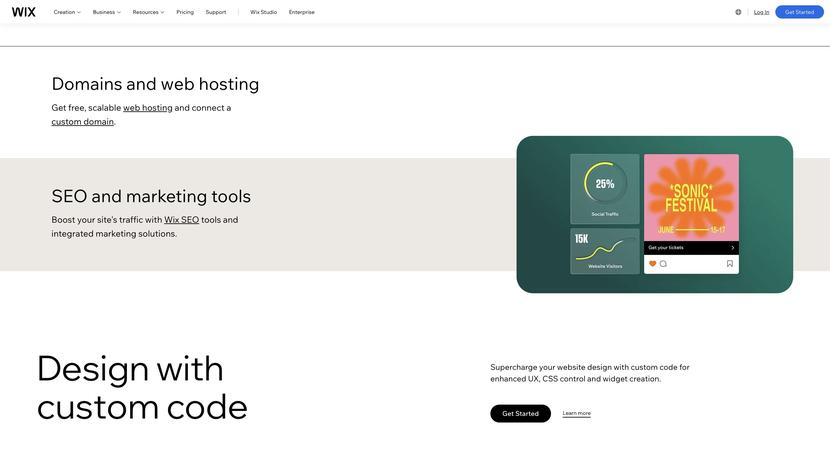 Task type: vqa. For each thing, say whether or not it's contained in the screenshot.
Target at the bottom right of the page
no



Task type: describe. For each thing, give the bounding box(es) containing it.
hosting inside get free, scalable web hosting and connect a custom domain .
[[142, 102, 173, 113]]

1 vertical spatial get started
[[503, 409, 539, 418]]

solutions.
[[138, 228, 177, 239]]

.
[[114, 116, 116, 127]]

studio
[[261, 8, 277, 15]]

1 horizontal spatial wix
[[250, 8, 260, 15]]

experience.
[[96, 4, 146, 15]]

wix studio link
[[250, 8, 277, 16]]

site's
[[97, 214, 117, 225]]

get free, scalable web hosting and connect a custom domain .
[[51, 102, 231, 127]]

connect
[[192, 102, 225, 113]]

learn more
[[563, 410, 591, 416]]

language selector, english selected image
[[735, 8, 743, 16]]

traffic
[[119, 214, 143, 225]]

custom inside design with custom code
[[37, 384, 160, 427]]

support link
[[206, 8, 226, 16]]

design
[[588, 362, 612, 372]]

more
[[578, 410, 591, 416]]

0 vertical spatial get
[[786, 8, 795, 15]]

with for supercharge your website design with custom code for enhanced ux, css control and widget creation.
[[614, 362, 629, 372]]

and inside get free, scalable web hosting and connect a custom domain .
[[175, 102, 190, 113]]

wix seo link
[[164, 214, 199, 225]]

in
[[765, 8, 770, 15]]

web inside get free, scalable web hosting and connect a custom domain .
[[123, 102, 140, 113]]

enhanced
[[491, 374, 527, 384]]

online
[[222, 0, 247, 1]]

1 vertical spatial wix
[[164, 214, 179, 225]]

creation
[[54, 8, 75, 15]]

an image of a helmet and a website's domain name. image
[[517, 24, 794, 181]]

for
[[680, 362, 690, 372]]

control
[[560, 374, 586, 384]]

0 vertical spatial seo
[[51, 185, 88, 206]]

domains
[[51, 72, 123, 94]]

online scheduling
[[51, 0, 247, 15]]

support
[[206, 8, 226, 15]]

seo and marketing tools
[[51, 185, 251, 206]]

business button
[[93, 8, 121, 16]]

your for supercharge
[[539, 362, 556, 372]]

business
[[93, 8, 115, 15]]

0 vertical spatial started
[[796, 8, 815, 15]]

creation button
[[54, 8, 81, 16]]

tools and integrated marketing solutions.
[[51, 214, 238, 239]]

tools inside tools and integrated marketing solutions.
[[201, 214, 221, 225]]

code inside design with custom code
[[166, 384, 249, 427]]

boost your site's traffic with wix seo
[[51, 214, 199, 225]]

custom domain link
[[51, 116, 114, 127]]

custom inside supercharge your website design with custom code for enhanced ux, css control and widget creation.
[[631, 362, 658, 372]]

and for marketing
[[92, 185, 122, 206]]

your for boost
[[77, 214, 95, 225]]

custom inside get free, scalable web hosting and connect a custom domain .
[[51, 116, 82, 127]]

ux,
[[528, 374, 541, 384]]

a
[[227, 102, 231, 113]]



Task type: locate. For each thing, give the bounding box(es) containing it.
wix left the studio
[[250, 8, 260, 15]]

domains and web hosting
[[51, 72, 260, 94]]

css
[[543, 374, 558, 384]]

1 horizontal spatial get started
[[786, 8, 815, 15]]

1 vertical spatial hosting
[[142, 102, 173, 113]]

and for web
[[126, 72, 157, 94]]

2 horizontal spatial get
[[786, 8, 795, 15]]

with for boost your site's traffic with wix seo
[[145, 214, 162, 225]]

1 vertical spatial your
[[539, 362, 556, 372]]

resources button
[[133, 8, 165, 16]]

free,
[[68, 102, 86, 113]]

2 vertical spatial custom
[[37, 384, 160, 427]]

1 horizontal spatial code
[[660, 362, 678, 372]]

0 horizontal spatial wix
[[164, 214, 179, 225]]

supercharge your website design with custom code for enhanced ux, css control and widget creation.
[[491, 362, 690, 384]]

code
[[660, 362, 678, 372], [166, 384, 249, 427]]

seo
[[51, 185, 88, 206], [181, 214, 199, 225]]

1 vertical spatial tools
[[201, 214, 221, 225]]

enterprise link
[[289, 8, 315, 16]]

log in link
[[754, 8, 770, 16]]

0 horizontal spatial hosting
[[142, 102, 173, 113]]

get inside get free, scalable web hosting and connect a custom domain .
[[51, 102, 66, 113]]

1 vertical spatial custom
[[631, 362, 658, 372]]

0 vertical spatial get started
[[786, 8, 815, 15]]

get started
[[786, 8, 815, 15], [503, 409, 539, 418]]

1 vertical spatial marketing
[[96, 228, 137, 239]]

0 horizontal spatial get started
[[503, 409, 539, 418]]

1 horizontal spatial web
[[161, 72, 195, 94]]

1 vertical spatial get
[[51, 102, 66, 113]]

your inside supercharge your website design with custom code for enhanced ux, css control and widget creation.
[[539, 362, 556, 372]]

1 horizontal spatial seo
[[181, 214, 199, 225]]

website
[[557, 362, 586, 372]]

1 vertical spatial seo
[[181, 214, 199, 225]]

wix studio
[[250, 8, 277, 15]]

scheduling
[[51, 4, 96, 15]]

0 horizontal spatial seo
[[51, 185, 88, 206]]

your
[[77, 214, 95, 225], [539, 362, 556, 372]]

learn more link
[[563, 403, 598, 424]]

learn
[[563, 410, 577, 416]]

1 vertical spatial started
[[516, 409, 539, 418]]

your up integrated
[[77, 214, 95, 225]]

boost
[[51, 214, 75, 225]]

1 horizontal spatial get started link
[[776, 5, 824, 18]]

domain
[[84, 116, 114, 127]]

design
[[37, 346, 150, 389]]

hosting
[[199, 72, 260, 94], [142, 102, 173, 113]]

and widget
[[588, 374, 628, 384]]

tools
[[211, 185, 251, 206], [201, 214, 221, 225]]

enterprise
[[289, 8, 315, 15]]

web hosting link
[[123, 102, 173, 113]]

0 vertical spatial tools
[[211, 185, 251, 206]]

0 vertical spatial marketing
[[126, 185, 208, 206]]

0 horizontal spatial your
[[77, 214, 95, 225]]

0 horizontal spatial get started link
[[491, 405, 551, 423]]

0 vertical spatial your
[[77, 214, 95, 225]]

started
[[796, 8, 815, 15], [516, 409, 539, 418]]

pricing link
[[177, 8, 194, 16]]

wix up the solutions.
[[164, 214, 179, 225]]

and inside tools and integrated marketing solutions.
[[223, 214, 238, 225]]

marketing down site's at the left top of page
[[96, 228, 137, 239]]

0 vertical spatial custom
[[51, 116, 82, 127]]

0 horizontal spatial started
[[516, 409, 539, 418]]

0 horizontal spatial web
[[123, 102, 140, 113]]

and for integrated
[[223, 214, 238, 225]]

1 vertical spatial web
[[123, 102, 140, 113]]

integrated
[[51, 228, 94, 239]]

1 vertical spatial code
[[166, 384, 249, 427]]

code inside supercharge your website design with custom code for enhanced ux, css control and widget creation.
[[660, 362, 678, 372]]

hosting up a
[[199, 72, 260, 94]]

scalable
[[88, 102, 121, 113]]

hosting down domains and web hosting at left
[[142, 102, 173, 113]]

1 horizontal spatial get
[[503, 409, 514, 418]]

get
[[786, 8, 795, 15], [51, 102, 66, 113], [503, 409, 514, 418]]

online scheduling link
[[51, 0, 247, 15]]

and
[[126, 72, 157, 94], [175, 102, 190, 113], [92, 185, 122, 206], [223, 214, 238, 225]]

1 vertical spatial get started link
[[491, 405, 551, 423]]

web
[[161, 72, 195, 94], [123, 102, 140, 113]]

marketing inside tools and integrated marketing solutions.
[[96, 228, 137, 239]]

with inside design with custom code
[[156, 346, 224, 389]]

0 vertical spatial wix
[[250, 8, 260, 15]]

1 horizontal spatial hosting
[[199, 72, 260, 94]]

get started link
[[776, 5, 824, 18], [491, 405, 551, 423]]

0 horizontal spatial code
[[166, 384, 249, 427]]

wix
[[250, 8, 260, 15], [164, 214, 179, 225]]

graphs showing social traffic and website visitors for a music festival's website. image
[[517, 136, 794, 294]]

1 horizontal spatial your
[[539, 362, 556, 372]]

pricing
[[177, 8, 194, 15]]

0 vertical spatial get started link
[[776, 5, 824, 18]]

supercharge
[[491, 362, 538, 372]]

your up css at the right bottom of page
[[539, 362, 556, 372]]

resources
[[133, 8, 159, 15]]

marketing up wix seo link
[[126, 185, 208, 206]]

marketing
[[126, 185, 208, 206], [96, 228, 137, 239]]

1 horizontal spatial started
[[796, 8, 815, 15]]

with
[[145, 214, 162, 225], [156, 346, 224, 389], [614, 362, 629, 372]]

2 vertical spatial get
[[503, 409, 514, 418]]

custom
[[51, 116, 82, 127], [631, 362, 658, 372], [37, 384, 160, 427]]

0 vertical spatial code
[[660, 362, 678, 372]]

log
[[754, 8, 764, 15]]

0 vertical spatial web
[[161, 72, 195, 94]]

creation.
[[630, 374, 661, 384]]

log in
[[754, 8, 770, 15]]

with inside supercharge your website design with custom code for enhanced ux, css control and widget creation.
[[614, 362, 629, 372]]

design with custom code
[[37, 346, 249, 427]]

0 vertical spatial hosting
[[199, 72, 260, 94]]

0 horizontal spatial get
[[51, 102, 66, 113]]



